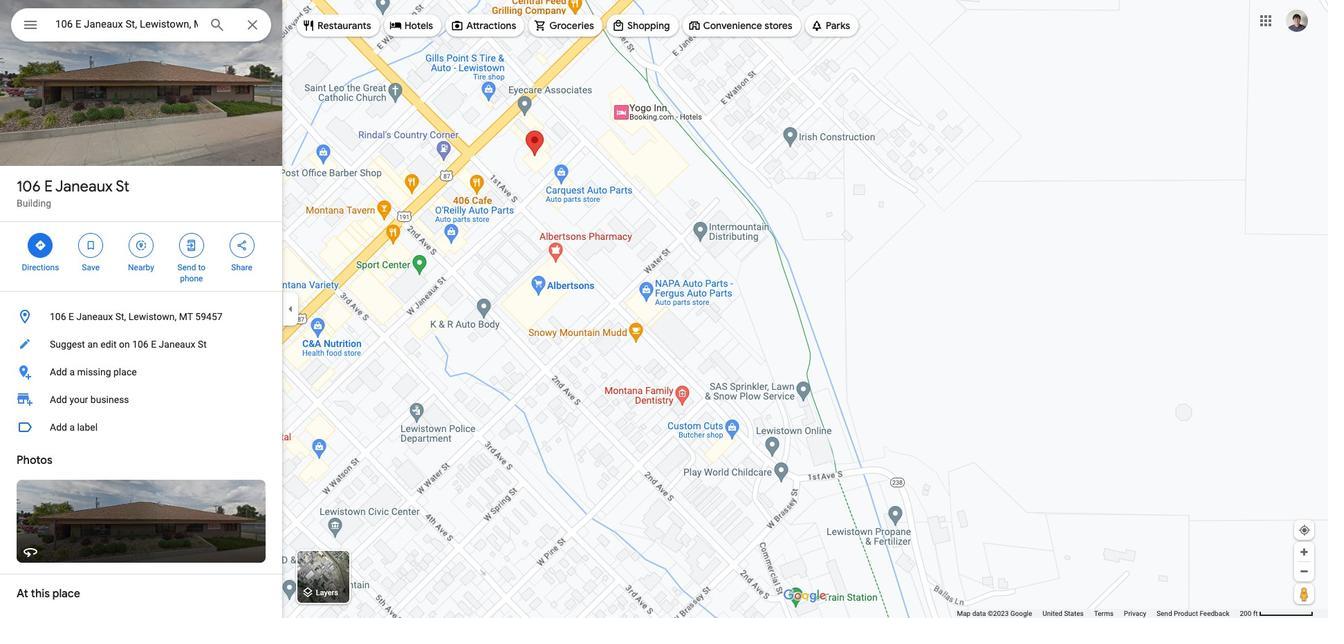 Task type: describe. For each thing, give the bounding box(es) containing it.
hotels
[[405, 19, 433, 32]]

106 inside button
[[132, 339, 149, 350]]

terms button
[[1095, 610, 1114, 619]]

footer inside google maps element
[[957, 610, 1241, 619]]

200
[[1241, 610, 1252, 618]]


[[236, 238, 248, 253]]

106 E Janeaux St, Lewistown, MT 59457 field
[[11, 8, 271, 42]]

place inside add a missing place button
[[114, 367, 137, 378]]


[[135, 238, 147, 253]]

59457
[[195, 311, 223, 323]]

st inside 106 e janeaux st building
[[116, 177, 129, 197]]

directions
[[22, 263, 59, 273]]

parks
[[826, 19, 851, 32]]

parks button
[[805, 9, 859, 42]]

add a missing place button
[[0, 358, 282, 386]]

janeaux inside button
[[159, 339, 195, 350]]


[[85, 238, 97, 253]]

add a label button
[[0, 414, 282, 442]]

zoom in image
[[1300, 547, 1310, 558]]

states
[[1065, 610, 1084, 618]]

send product feedback
[[1157, 610, 1230, 618]]

200 ft button
[[1241, 610, 1314, 618]]

stores
[[765, 19, 793, 32]]

groceries
[[550, 19, 594, 32]]

add for add a missing place
[[50, 367, 67, 378]]

missing
[[77, 367, 111, 378]]

at this place
[[17, 588, 80, 601]]

show street view coverage image
[[1295, 584, 1315, 605]]

building
[[17, 198, 51, 209]]

shopping
[[628, 19, 670, 32]]

106 e janeaux st building
[[17, 177, 129, 209]]


[[34, 238, 47, 253]]

convenience stores
[[704, 19, 793, 32]]

attractions button
[[446, 9, 525, 42]]

none field inside 106 e janeaux st, lewistown, mt 59457 field
[[55, 16, 198, 33]]

a for label
[[69, 422, 75, 433]]

united
[[1043, 610, 1063, 618]]

business
[[91, 394, 129, 406]]

google
[[1011, 610, 1033, 618]]

privacy button
[[1125, 610, 1147, 619]]

map data ©2023 google
[[957, 610, 1033, 618]]

mt
[[179, 311, 193, 323]]

106 for st
[[17, 177, 41, 197]]

106 e janeaux st main content
[[0, 0, 282, 619]]

hotels button
[[384, 9, 442, 42]]

an
[[87, 339, 98, 350]]

data
[[973, 610, 987, 618]]

to
[[198, 263, 206, 273]]

terms
[[1095, 610, 1114, 618]]

shopping button
[[607, 9, 679, 42]]

layers
[[316, 589, 338, 598]]

your
[[69, 394, 88, 406]]

add your business
[[50, 394, 129, 406]]

send product feedback button
[[1157, 610, 1230, 619]]

send for send to phone
[[178, 263, 196, 273]]

restaurants
[[318, 19, 371, 32]]

actions for 106 e janeaux st region
[[0, 222, 282, 291]]

e for st
[[44, 177, 53, 197]]



Task type: vqa. For each thing, say whether or not it's contained in the screenshot.
bottommost the "Send"
yes



Task type: locate. For each thing, give the bounding box(es) containing it.
©2023
[[988, 610, 1009, 618]]

e up building at the top
[[44, 177, 53, 197]]

2 add from the top
[[50, 394, 67, 406]]

add inside 'link'
[[50, 394, 67, 406]]

add your business link
[[0, 386, 282, 414]]

footer containing map data ©2023 google
[[957, 610, 1241, 619]]

send
[[178, 263, 196, 273], [1157, 610, 1173, 618]]

a
[[69, 367, 75, 378], [69, 422, 75, 433]]

suggest an edit on 106 e janeaux st
[[50, 339, 207, 350]]

106 right "on"
[[132, 339, 149, 350]]

janeaux down mt
[[159, 339, 195, 350]]

e down 'lewistown,'
[[151, 339, 157, 350]]

this
[[31, 588, 50, 601]]

photos
[[17, 454, 52, 468]]

map
[[957, 610, 971, 618]]

106
[[17, 177, 41, 197], [50, 311, 66, 323], [132, 339, 149, 350]]

label
[[77, 422, 98, 433]]

share
[[231, 263, 253, 273]]

send to phone
[[178, 263, 206, 284]]

0 vertical spatial place
[[114, 367, 137, 378]]

3 add from the top
[[50, 422, 67, 433]]

product
[[1174, 610, 1199, 618]]

106 e janeaux st, lewistown, mt 59457 button
[[0, 303, 282, 331]]

0 vertical spatial e
[[44, 177, 53, 197]]

2 vertical spatial e
[[151, 339, 157, 350]]

106 inside 106 e janeaux st building
[[17, 177, 41, 197]]

united states
[[1043, 610, 1084, 618]]

106 e janeaux st, lewistown, mt 59457
[[50, 311, 223, 323]]

save
[[82, 263, 100, 273]]

ft
[[1254, 610, 1259, 618]]

0 horizontal spatial 106
[[17, 177, 41, 197]]

lewistown,
[[129, 311, 177, 323]]

add down suggest
[[50, 367, 67, 378]]

e for st,
[[69, 311, 74, 323]]

None field
[[55, 16, 198, 33]]

convenience stores button
[[683, 9, 801, 42]]

1 horizontal spatial place
[[114, 367, 137, 378]]

0 vertical spatial a
[[69, 367, 75, 378]]

janeaux inside 106 e janeaux st building
[[55, 177, 113, 197]]

106 for st,
[[50, 311, 66, 323]]

janeaux left st,
[[76, 311, 113, 323]]

 search field
[[11, 8, 271, 44]]

google maps element
[[0, 0, 1329, 619]]

1 horizontal spatial st
[[198, 339, 207, 350]]

collapse side panel image
[[283, 302, 298, 317]]

google account: nolan park  
(nolan.park@adept.ai) image
[[1287, 9, 1309, 32]]

0 vertical spatial add
[[50, 367, 67, 378]]

united states button
[[1043, 610, 1084, 619]]

janeaux
[[55, 177, 113, 197], [76, 311, 113, 323], [159, 339, 195, 350]]

e inside 106 e janeaux st building
[[44, 177, 53, 197]]

1 horizontal spatial e
[[69, 311, 74, 323]]

0 vertical spatial st
[[116, 177, 129, 197]]

1 horizontal spatial 106
[[50, 311, 66, 323]]

0 vertical spatial send
[[178, 263, 196, 273]]

1 a from the top
[[69, 367, 75, 378]]

st inside button
[[198, 339, 207, 350]]

1 vertical spatial 106
[[50, 311, 66, 323]]

a left the missing on the bottom left
[[69, 367, 75, 378]]

1 horizontal spatial send
[[1157, 610, 1173, 618]]

groceries button
[[529, 9, 603, 42]]

1 vertical spatial place
[[52, 588, 80, 601]]

 button
[[11, 8, 50, 44]]


[[22, 15, 39, 35]]

janeaux up 
[[55, 177, 113, 197]]

1 vertical spatial janeaux
[[76, 311, 113, 323]]

106 up building at the top
[[17, 177, 41, 197]]

add left your on the left
[[50, 394, 67, 406]]

1 vertical spatial a
[[69, 422, 75, 433]]

1 vertical spatial e
[[69, 311, 74, 323]]

0 horizontal spatial e
[[44, 177, 53, 197]]

e up suggest
[[69, 311, 74, 323]]

janeaux for st
[[55, 177, 113, 197]]

suggest
[[50, 339, 85, 350]]

send for send product feedback
[[1157, 610, 1173, 618]]

add a missing place
[[50, 367, 137, 378]]

janeaux for st,
[[76, 311, 113, 323]]

add
[[50, 367, 67, 378], [50, 394, 67, 406], [50, 422, 67, 433]]

convenience
[[704, 19, 763, 32]]

1 vertical spatial send
[[1157, 610, 1173, 618]]

st
[[116, 177, 129, 197], [198, 339, 207, 350]]

edit
[[100, 339, 117, 350]]

2 horizontal spatial e
[[151, 339, 157, 350]]

restaurants button
[[297, 9, 380, 42]]

0 horizontal spatial st
[[116, 177, 129, 197]]

st,
[[115, 311, 126, 323]]

e inside button
[[69, 311, 74, 323]]

attractions
[[467, 19, 516, 32]]

zoom out image
[[1300, 567, 1310, 577]]

2 vertical spatial janeaux
[[159, 339, 195, 350]]


[[185, 238, 198, 253]]

106 inside button
[[50, 311, 66, 323]]

0 horizontal spatial send
[[178, 263, 196, 273]]

place down "on"
[[114, 367, 137, 378]]

a for missing
[[69, 367, 75, 378]]

send left the product
[[1157, 610, 1173, 618]]

add a label
[[50, 422, 98, 433]]

200 ft
[[1241, 610, 1259, 618]]

at
[[17, 588, 28, 601]]

1 vertical spatial add
[[50, 394, 67, 406]]

2 horizontal spatial 106
[[132, 339, 149, 350]]

2 vertical spatial add
[[50, 422, 67, 433]]

place right this
[[52, 588, 80, 601]]

show your location image
[[1299, 525, 1311, 537]]

0 vertical spatial 106
[[17, 177, 41, 197]]

a left label in the left of the page
[[69, 422, 75, 433]]

e
[[44, 177, 53, 197], [69, 311, 74, 323], [151, 339, 157, 350]]

106 up suggest
[[50, 311, 66, 323]]

e inside button
[[151, 339, 157, 350]]

send inside button
[[1157, 610, 1173, 618]]

place
[[114, 367, 137, 378], [52, 588, 80, 601]]

suggest an edit on 106 e janeaux st button
[[0, 331, 282, 358]]

feedback
[[1200, 610, 1230, 618]]

2 a from the top
[[69, 422, 75, 433]]

2 vertical spatial 106
[[132, 339, 149, 350]]

privacy
[[1125, 610, 1147, 618]]

footer
[[957, 610, 1241, 619]]

on
[[119, 339, 130, 350]]

1 vertical spatial st
[[198, 339, 207, 350]]

phone
[[180, 274, 203, 284]]

add left label in the left of the page
[[50, 422, 67, 433]]

1 add from the top
[[50, 367, 67, 378]]

nearby
[[128, 263, 154, 273]]

add for add your business
[[50, 394, 67, 406]]

0 horizontal spatial place
[[52, 588, 80, 601]]

0 vertical spatial janeaux
[[55, 177, 113, 197]]

janeaux inside button
[[76, 311, 113, 323]]

add for add a label
[[50, 422, 67, 433]]

send inside send to phone
[[178, 263, 196, 273]]

send up phone
[[178, 263, 196, 273]]



